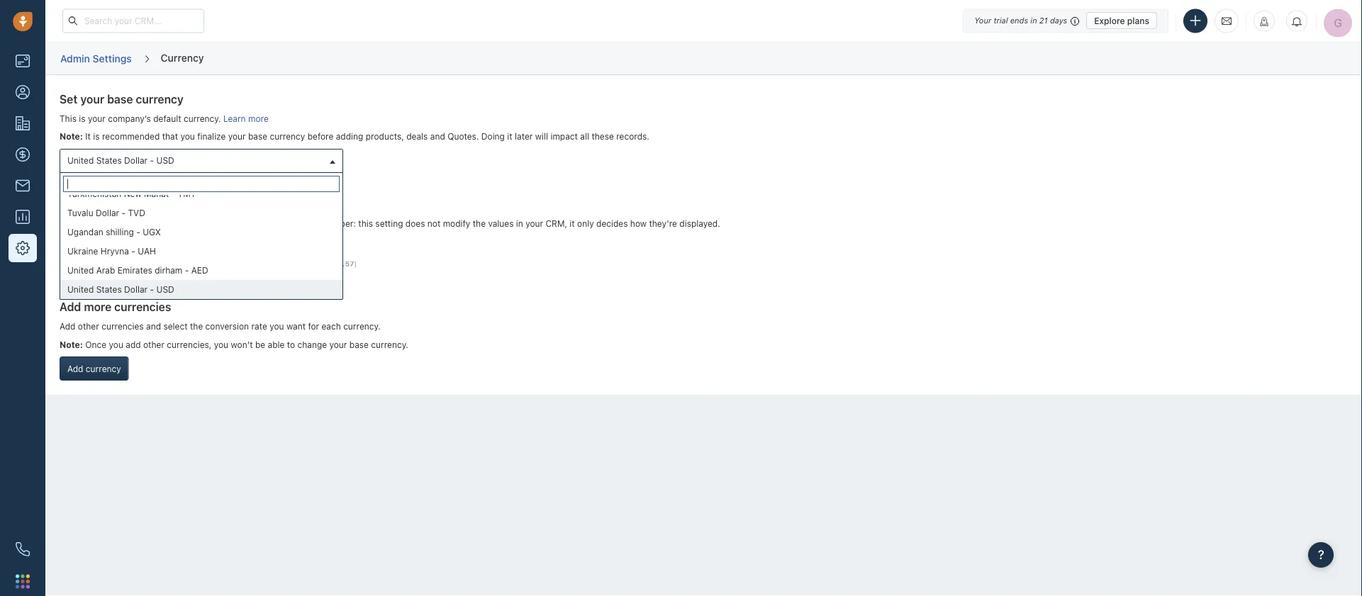 Task type: describe. For each thing, give the bounding box(es) containing it.
1 vertical spatial currency.
[[343, 321, 381, 331]]

option containing turkmenistan new manat
[[60, 184, 342, 203]]

manat
[[144, 189, 169, 199]]

settings inside 'link'
[[93, 52, 132, 64]]

your up it
[[88, 114, 106, 123]]

option containing ugandan shilling
[[60, 223, 342, 242]]

values
[[488, 219, 514, 229]]

select the no. of decimal places
[[60, 237, 190, 247]]

add for add currency
[[67, 364, 83, 374]]

- down united arab emirates dirham - aed
[[150, 285, 154, 295]]

your right set
[[80, 92, 104, 106]]

uah
[[138, 246, 156, 256]]

add
[[126, 340, 141, 349]]

add currency
[[67, 364, 121, 374]]

default
[[153, 114, 181, 123]]

will
[[535, 132, 548, 142]]

option containing united arab emirates dirham
[[60, 261, 342, 280]]

)
[[354, 259, 357, 268]]

to
[[287, 340, 295, 349]]

emirates
[[117, 265, 152, 275]]

ugx
[[143, 227, 161, 237]]

1 horizontal spatial and
[[430, 132, 445, 142]]

1 vertical spatial and
[[146, 321, 161, 331]]

(
[[191, 259, 194, 268]]

this
[[358, 219, 373, 229]]

decimal
[[109, 197, 147, 207]]

1 horizontal spatial other
[[143, 340, 164, 349]]

united arab emirates dirham - aed
[[67, 265, 208, 275]]

email image
[[1222, 15, 1232, 27]]

currency left before
[[270, 132, 305, 142]]

2 horizontal spatial base
[[349, 340, 369, 349]]

impact
[[551, 132, 578, 142]]

- down currency decimal settings
[[122, 208, 126, 218]]

1 vertical spatial more
[[84, 300, 111, 313]]

rate
[[251, 321, 267, 331]]

1 horizontal spatial settings
[[150, 197, 192, 207]]

once
[[85, 340, 106, 349]]

ends
[[1010, 16, 1028, 25]]

Search your CRM... text field
[[62, 9, 204, 33]]

note: once you add other currencies, you won't be able to change your base currency.
[[60, 340, 408, 349]]

change
[[297, 340, 327, 349]]

2 united from the top
[[67, 265, 94, 275]]

- down recommended
[[150, 156, 154, 165]]

add currency button
[[60, 357, 129, 381]]

your trial ends in 21 days
[[974, 16, 1067, 25]]

explore plans
[[1094, 16, 1149, 26]]

1 vertical spatial dollar
[[96, 208, 119, 218]]

explore plans link
[[1086, 12, 1157, 29]]

0 vertical spatial currency.
[[184, 114, 221, 123]]

arab
[[96, 265, 115, 275]]

- left ugx
[[136, 227, 140, 237]]

1 horizontal spatial for
[[308, 321, 319, 331]]

tuvalu
[[67, 208, 93, 218]]

each
[[322, 321, 341, 331]]

phone element
[[9, 535, 37, 564]]

won't
[[231, 340, 253, 349]]

finalize
[[197, 132, 226, 142]]

it
[[85, 132, 91, 142]]

ugandan shilling - ugx
[[67, 227, 161, 237]]

currency inside "button"
[[86, 364, 121, 374]]

currencies for more
[[114, 300, 171, 313]]

be
[[255, 340, 265, 349]]

currencies,
[[167, 340, 212, 349]]

setting
[[375, 219, 403, 229]]

- left uah
[[131, 246, 135, 256]]

later
[[515, 132, 533, 142]]

no.
[[103, 237, 116, 247]]

remember:
[[310, 219, 356, 229]]

note: it is recommended that you finalize your base currency before adding products, deals and quotes. doing it later will impact all these records.
[[60, 132, 649, 142]]

not
[[427, 219, 441, 229]]

places for number
[[180, 219, 206, 229]]

admin settings link
[[60, 47, 132, 70]]

how
[[630, 219, 647, 229]]

adding
[[336, 132, 363, 142]]

1 united states dollar - usd from the top
[[67, 156, 174, 165]]

records.
[[616, 132, 649, 142]]

currency up this is your company's default currency. learn more
[[136, 92, 184, 106]]

tvd
[[128, 208, 145, 218]]

new
[[124, 189, 142, 199]]

company's
[[108, 114, 151, 123]]

add for add other currencies and select the conversion rate you want for each currency.
[[60, 321, 75, 331]]

turkmenistan new manat - tmt
[[67, 189, 196, 199]]

999.5678
[[215, 259, 251, 268]]

decides
[[596, 219, 628, 229]]

your down learn
[[228, 132, 246, 142]]

set
[[60, 92, 78, 106]]

this is your company's default currency. learn more
[[60, 114, 269, 123]]

does
[[405, 219, 425, 229]]

that
[[162, 132, 178, 142]]

currency decimal settings
[[60, 197, 192, 207]]

999.57
[[328, 259, 354, 268]]

hryvna
[[101, 246, 129, 256]]

modify
[[443, 219, 470, 229]]

the left the values
[[473, 219, 486, 229]]

ugandan
[[67, 227, 103, 237]]

number
[[103, 219, 133, 229]]

2
[[67, 258, 72, 268]]

of for no.
[[119, 237, 127, 247]]

0 vertical spatial it
[[507, 132, 512, 142]]

this
[[60, 114, 77, 123]]

united states dollar - usd inside option
[[67, 285, 174, 295]]

places for no.
[[164, 237, 190, 247]]

these
[[592, 132, 614, 142]]

0 vertical spatial base
[[107, 92, 133, 106]]

they're
[[649, 219, 677, 229]]

ukraine hryvna - uah
[[67, 246, 156, 256]]

you right rate
[[270, 321, 284, 331]]

products,
[[366, 132, 404, 142]]

only
[[577, 219, 594, 229]]

quotes.
[[448, 132, 479, 142]]

your down 'each'
[[329, 340, 347, 349]]

0 vertical spatial other
[[78, 321, 99, 331]]



Task type: locate. For each thing, give the bounding box(es) containing it.
currency left values.
[[242, 219, 277, 229]]

0 vertical spatial settings
[[93, 52, 132, 64]]

your
[[974, 16, 991, 25]]

deals
[[406, 132, 428, 142]]

trial
[[994, 16, 1008, 25]]

option containing ukraine hryvna
[[60, 242, 342, 261]]

united states dollar - usd up the add more currencies
[[67, 285, 174, 295]]

tmt
[[178, 189, 196, 199]]

1 option from the top
[[60, 184, 342, 203]]

decimal up united arab emirates dirham - aed
[[129, 237, 161, 247]]

united states dollar - usd
[[67, 156, 174, 165], [67, 285, 174, 295]]

- left tmt
[[171, 189, 175, 199]]

the
[[87, 219, 100, 229], [473, 219, 486, 229], [88, 237, 101, 247], [190, 321, 203, 331]]

add inside "button"
[[67, 364, 83, 374]]

1 horizontal spatial it
[[570, 219, 575, 229]]

other right add
[[143, 340, 164, 349]]

$ right 'e.g.'
[[209, 259, 213, 268]]

0 vertical spatial more
[[248, 114, 269, 123]]

able
[[268, 340, 285, 349]]

$
[[209, 259, 213, 268], [321, 259, 326, 268]]

for right want
[[308, 321, 319, 331]]

dirham
[[155, 265, 182, 275]]

0 vertical spatial and
[[430, 132, 445, 142]]

doing
[[481, 132, 505, 142]]

( e.g. $ 999.5678
[[191, 259, 253, 268]]

1 vertical spatial base
[[248, 132, 267, 142]]

1 vertical spatial united states dollar - usd
[[67, 285, 174, 295]]

admin
[[60, 52, 90, 64]]

list box
[[60, 184, 342, 299]]

currencies down the add more currencies
[[102, 321, 144, 331]]

0 vertical spatial places
[[180, 219, 206, 229]]

0 vertical spatial is
[[79, 114, 85, 123]]

more down arab
[[84, 300, 111, 313]]

1 vertical spatial note:
[[60, 340, 83, 349]]

places right ugx
[[164, 237, 190, 247]]

note: left 'once'
[[60, 340, 83, 349]]

the up currencies,
[[190, 321, 203, 331]]

you right that
[[180, 132, 195, 142]]

0 vertical spatial decimal
[[146, 219, 177, 229]]

decimal for number
[[146, 219, 177, 229]]

places down tmt
[[180, 219, 206, 229]]

1 usd from the top
[[156, 156, 174, 165]]

days
[[1050, 16, 1067, 25]]

united down 2 on the top left of page
[[67, 285, 94, 295]]

-
[[150, 156, 154, 165], [171, 189, 175, 199], [122, 208, 126, 218], [136, 227, 140, 237], [131, 246, 135, 256], [185, 265, 189, 275], [150, 285, 154, 295]]

0 horizontal spatial settings
[[93, 52, 132, 64]]

and
[[430, 132, 445, 142], [146, 321, 161, 331]]

currencies
[[114, 300, 171, 313], [102, 321, 144, 331]]

united down it
[[67, 156, 94, 165]]

currencies down united arab emirates dirham - aed
[[114, 300, 171, 313]]

ukraine
[[67, 246, 98, 256]]

dollar down emirates
[[124, 285, 148, 295]]

freshworks switcher image
[[16, 575, 30, 589]]

3 option from the top
[[60, 223, 342, 242]]

1 horizontal spatial is
[[93, 132, 100, 142]]

1 united from the top
[[67, 156, 94, 165]]

1 note: from the top
[[60, 132, 83, 142]]

before
[[308, 132, 334, 142]]

currencies for other
[[102, 321, 144, 331]]

note: left it
[[60, 132, 83, 142]]

1 vertical spatial states
[[96, 285, 122, 295]]

more right learn
[[248, 114, 269, 123]]

0 vertical spatial in
[[1030, 16, 1037, 25]]

conversion
[[205, 321, 249, 331]]

in left the 21
[[1030, 16, 1037, 25]]

united down ukraine
[[67, 265, 94, 275]]

displayed.
[[679, 219, 720, 229]]

1 vertical spatial united
[[67, 265, 94, 275]]

2 states from the top
[[96, 285, 122, 295]]

you left add
[[109, 340, 123, 349]]

usd down that
[[156, 156, 174, 165]]

1 vertical spatial is
[[93, 132, 100, 142]]

None search field
[[63, 176, 340, 192]]

currency for currency decimal settings
[[60, 197, 107, 207]]

currency down 'once'
[[86, 364, 121, 374]]

you
[[180, 132, 195, 142], [270, 321, 284, 331], [109, 340, 123, 349], [214, 340, 228, 349]]

base right the change at the left of the page
[[349, 340, 369, 349]]

of
[[136, 219, 144, 229], [119, 237, 127, 247]]

select
[[163, 321, 188, 331]]

all
[[580, 132, 589, 142]]

states
[[96, 156, 122, 165], [96, 285, 122, 295]]

1 $ from the left
[[209, 259, 213, 268]]

the left no.
[[88, 237, 101, 247]]

united states dollar - usd down recommended
[[67, 156, 174, 165]]

you down add other currencies and select the conversion rate you want for each currency.
[[214, 340, 228, 349]]

1 vertical spatial select
[[60, 237, 85, 247]]

2 vertical spatial base
[[349, 340, 369, 349]]

1 select from the top
[[60, 219, 85, 229]]

currency.
[[184, 114, 221, 123], [343, 321, 381, 331], [371, 340, 408, 349]]

0 horizontal spatial $
[[209, 259, 213, 268]]

0 vertical spatial dollar
[[124, 156, 148, 165]]

settings right the "admin" at the left of the page
[[93, 52, 132, 64]]

currency up the "tuvalu"
[[60, 197, 107, 207]]

for up ( e.g. $ 999.5678
[[208, 219, 219, 229]]

0 vertical spatial currencies
[[114, 300, 171, 313]]

1 horizontal spatial in
[[1030, 16, 1037, 25]]

3 united from the top
[[67, 285, 94, 295]]

2 $ from the left
[[321, 259, 326, 268]]

note:
[[60, 132, 83, 142], [60, 340, 83, 349]]

$ 999.57 )
[[321, 259, 357, 268]]

0 horizontal spatial currency
[[60, 197, 107, 207]]

1 vertical spatial add
[[60, 321, 75, 331]]

list box containing turkmenistan new manat
[[60, 184, 342, 299]]

2 usd from the top
[[156, 285, 174, 295]]

0 vertical spatial currency
[[161, 52, 204, 63]]

learn
[[223, 114, 246, 123]]

1 horizontal spatial more
[[248, 114, 269, 123]]

base up company's
[[107, 92, 133, 106]]

1 horizontal spatial currency
[[161, 52, 204, 63]]

add
[[60, 300, 81, 313], [60, 321, 75, 331], [67, 364, 83, 374]]

and left "select"
[[146, 321, 161, 331]]

explore
[[1094, 16, 1125, 26]]

turkmenistan
[[67, 189, 121, 199]]

0 horizontal spatial it
[[507, 132, 512, 142]]

it
[[507, 132, 512, 142], [570, 219, 575, 229]]

- left (
[[185, 265, 189, 275]]

places
[[180, 219, 206, 229], [164, 237, 190, 247]]

values.
[[280, 219, 308, 229]]

and right deals
[[430, 132, 445, 142]]

0 horizontal spatial is
[[79, 114, 85, 123]]

of for number
[[136, 219, 144, 229]]

0 vertical spatial note:
[[60, 132, 83, 142]]

1 vertical spatial usd
[[156, 285, 174, 295]]

tuvalu dollar - tvd
[[67, 208, 145, 218]]

0 vertical spatial of
[[136, 219, 144, 229]]

select for select the no. of decimal places
[[60, 237, 85, 247]]

1 horizontal spatial base
[[248, 132, 267, 142]]

0 horizontal spatial and
[[146, 321, 161, 331]]

0 vertical spatial united
[[67, 156, 94, 165]]

other
[[78, 321, 99, 331], [143, 340, 164, 349]]

1 vertical spatial currencies
[[102, 321, 144, 331]]

add more currencies
[[60, 300, 171, 313]]

21
[[1039, 16, 1048, 25]]

of down tvd
[[136, 219, 144, 229]]

states inside option
[[96, 285, 122, 295]]

add for add more currencies
[[60, 300, 81, 313]]

1 vertical spatial places
[[164, 237, 190, 247]]

decimal
[[146, 219, 177, 229], [129, 237, 161, 247]]

0 horizontal spatial more
[[84, 300, 111, 313]]

base down learn more link
[[248, 132, 267, 142]]

1 horizontal spatial $
[[321, 259, 326, 268]]

2 vertical spatial united
[[67, 285, 94, 295]]

dollar up the number
[[96, 208, 119, 218]]

0 vertical spatial usd
[[156, 156, 174, 165]]

option containing united states dollar
[[60, 280, 342, 299]]

the down tuvalu dollar - tvd
[[87, 219, 100, 229]]

1 horizontal spatial of
[[136, 219, 144, 229]]

1 vertical spatial in
[[516, 219, 523, 229]]

0 vertical spatial states
[[96, 156, 122, 165]]

0 horizontal spatial of
[[119, 237, 127, 247]]

0 horizontal spatial base
[[107, 92, 133, 106]]

5 option from the top
[[60, 261, 342, 280]]

crm,
[[546, 219, 567, 229]]

4 option from the top
[[60, 242, 342, 261]]

1 vertical spatial of
[[119, 237, 127, 247]]

option
[[60, 184, 342, 203], [60, 203, 342, 223], [60, 223, 342, 242], [60, 242, 342, 261], [60, 261, 342, 280], [60, 280, 342, 299]]

recommended
[[102, 132, 160, 142]]

0 vertical spatial united states dollar - usd
[[67, 156, 174, 165]]

1 vertical spatial settings
[[150, 197, 192, 207]]

plans
[[1127, 16, 1149, 26]]

shilling
[[106, 227, 134, 237]]

0 vertical spatial add
[[60, 300, 81, 313]]

1 vertical spatial decimal
[[129, 237, 161, 247]]

2 vertical spatial add
[[67, 364, 83, 374]]

note: for set
[[60, 132, 83, 142]]

decimal for no.
[[129, 237, 161, 247]]

1 vertical spatial for
[[308, 321, 319, 331]]

aed
[[191, 265, 208, 275]]

$ left "999.57"
[[321, 259, 326, 268]]

1 vertical spatial other
[[143, 340, 164, 349]]

option containing tuvalu dollar
[[60, 203, 342, 223]]

is right this
[[79, 114, 85, 123]]

dollar down recommended
[[124, 156, 148, 165]]

phone image
[[16, 542, 30, 557]]

0 vertical spatial select
[[60, 219, 85, 229]]

set your base currency
[[60, 92, 184, 106]]

1 vertical spatial currency
[[60, 197, 107, 207]]

your left the 'crm,'
[[526, 219, 543, 229]]

2 option from the top
[[60, 203, 342, 223]]

0 horizontal spatial other
[[78, 321, 99, 331]]

2 note: from the top
[[60, 340, 83, 349]]

select down the "tuvalu"
[[60, 219, 85, 229]]

it left only
[[570, 219, 575, 229]]

of right no.
[[119, 237, 127, 247]]

usd down dirham
[[156, 285, 174, 295]]

currency for currency
[[161, 52, 204, 63]]

0 horizontal spatial for
[[208, 219, 219, 229]]

states down recommended
[[96, 156, 122, 165]]

in right the values
[[516, 219, 523, 229]]

settings up ugx
[[150, 197, 192, 207]]

admin settings
[[60, 52, 132, 64]]

note: for add
[[60, 340, 83, 349]]

want
[[286, 321, 306, 331]]

select up 2 on the top left of page
[[60, 237, 85, 247]]

2 button
[[60, 252, 184, 276]]

currency down search your crm... text field
[[161, 52, 204, 63]]

add other currencies and select the conversion rate you want for each currency.
[[60, 321, 381, 331]]

states up the add more currencies
[[96, 285, 122, 295]]

currency
[[161, 52, 204, 63], [60, 197, 107, 207]]

other up 'once'
[[78, 321, 99, 331]]

dollar
[[124, 156, 148, 165], [96, 208, 119, 218], [124, 285, 148, 295]]

1 vertical spatial it
[[570, 219, 575, 229]]

currency
[[136, 92, 184, 106], [270, 132, 305, 142], [242, 219, 277, 229], [86, 364, 121, 374]]

is
[[79, 114, 85, 123], [93, 132, 100, 142]]

2 united states dollar - usd from the top
[[67, 285, 174, 295]]

0 vertical spatial for
[[208, 219, 219, 229]]

more
[[248, 114, 269, 123], [84, 300, 111, 313]]

select for select the number of decimal places for your currency values. remember: this setting does not modify the values in your crm, it only decides how they're displayed.
[[60, 219, 85, 229]]

0 horizontal spatial in
[[516, 219, 523, 229]]

it left later
[[507, 132, 512, 142]]

2 vertical spatial currency.
[[371, 340, 408, 349]]

select the number of decimal places for your currency values. remember: this setting does not modify the values in your crm, it only decides how they're displayed.
[[60, 219, 720, 229]]

2 select from the top
[[60, 237, 85, 247]]

6 option from the top
[[60, 280, 342, 299]]

base
[[107, 92, 133, 106], [248, 132, 267, 142], [349, 340, 369, 349]]

2 vertical spatial dollar
[[124, 285, 148, 295]]

learn more link
[[223, 114, 269, 123]]

is right it
[[93, 132, 100, 142]]

decimal down manat
[[146, 219, 177, 229]]

your up 999.5678
[[222, 219, 239, 229]]

1 states from the top
[[96, 156, 122, 165]]

e.g.
[[194, 259, 206, 268]]



Task type: vqa. For each thing, say whether or not it's contained in the screenshot.
that
yes



